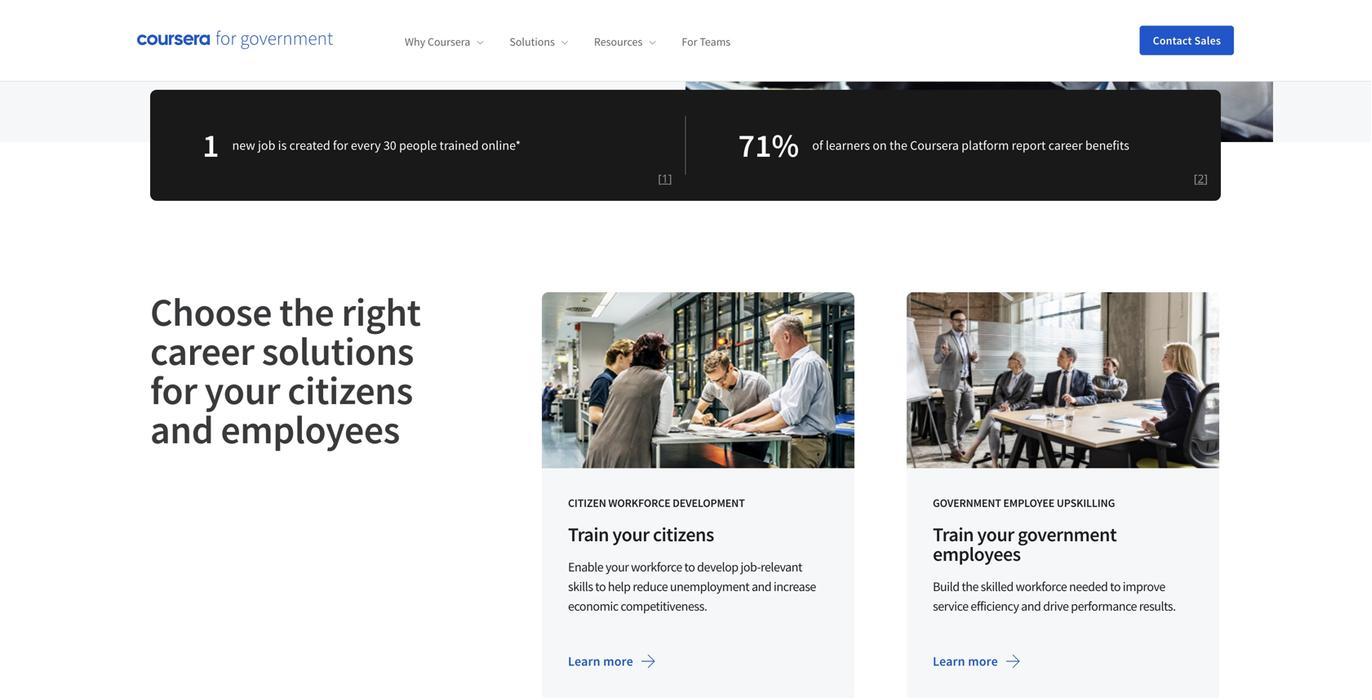 Task type: vqa. For each thing, say whether or not it's contained in the screenshot.
the middle VLSI
no



Task type: locate. For each thing, give the bounding box(es) containing it.
1
[[203, 125, 219, 166], [662, 171, 669, 186]]

0 vertical spatial contact
[[176, 10, 221, 26]]

train inside train your government employees
[[933, 522, 974, 547]]

0 horizontal spatial [
[[658, 171, 662, 186]]

economic
[[568, 598, 619, 614]]

2 horizontal spatial and
[[1022, 598, 1041, 614]]

1 vertical spatial 1
[[662, 171, 669, 186]]

2 learn from the left
[[933, 653, 966, 670]]

and inside choose the right career solutions for your citizens and employees
[[150, 405, 213, 454]]

1 horizontal spatial for
[[333, 137, 348, 154]]

workforce up reduce
[[631, 559, 682, 575]]

the right the on
[[890, 137, 908, 154]]

1 horizontal spatial train
[[933, 522, 974, 547]]

learn for train your government employees
[[933, 653, 966, 670]]

train down the government at the right bottom of page
[[933, 522, 974, 547]]

solutions
[[510, 34, 555, 49]]

to left the help
[[595, 578, 606, 595]]

contact inside contact sales link
[[176, 10, 221, 26]]

citizen workforce development
[[568, 496, 745, 510]]

career
[[1049, 137, 1083, 154], [150, 327, 254, 376]]

1 horizontal spatial learn
[[933, 653, 966, 670]]

your
[[205, 366, 280, 415], [613, 522, 650, 547], [978, 522, 1015, 547], [606, 559, 629, 575]]

to
[[685, 559, 695, 575], [595, 578, 606, 595], [1111, 578, 1121, 595]]

trained
[[440, 137, 479, 154]]

learn more for train your government employees
[[933, 653, 999, 670]]

2 vertical spatial the
[[962, 578, 979, 595]]

coursera right why
[[428, 34, 471, 49]]

develop
[[697, 559, 739, 575]]

[
[[658, 171, 662, 186], [1194, 171, 1198, 186]]

0 horizontal spatial the
[[279, 287, 334, 336]]

the inside build the skilled workforce  needed to improve service efficiency and drive performance results.
[[962, 578, 979, 595]]

1 horizontal spatial coursera
[[911, 137, 959, 154]]

1 horizontal spatial the
[[890, 137, 908, 154]]

relevant
[[761, 559, 803, 575]]

solutions
[[262, 327, 414, 376]]

0 horizontal spatial to
[[595, 578, 606, 595]]

1 vertical spatial coursera
[[911, 137, 959, 154]]

2 vertical spatial and
[[1022, 598, 1041, 614]]

citizens
[[288, 366, 413, 415], [653, 522, 714, 547]]

1 horizontal spatial contact
[[1153, 33, 1193, 48]]

1 horizontal spatial more
[[968, 653, 999, 670]]

build the skilled workforce  needed to improve service efficiency and drive performance results.
[[933, 578, 1176, 614]]

learn
[[568, 653, 601, 670], [933, 653, 966, 670]]

1 horizontal spatial learn more
[[933, 653, 999, 670]]

more down efficiency
[[968, 653, 999, 670]]

0 horizontal spatial and
[[150, 405, 213, 454]]

] for 1
[[669, 171, 672, 186]]

employees inside train your government employees
[[933, 542, 1021, 566]]

the
[[890, 137, 908, 154], [279, 287, 334, 336], [962, 578, 979, 595]]

workforce up the drive
[[1016, 578, 1067, 595]]

1 learn more from the left
[[568, 653, 634, 670]]

0 horizontal spatial citizens
[[288, 366, 413, 415]]

0 horizontal spatial coursera
[[428, 34, 471, 49]]

train
[[568, 522, 609, 547], [933, 522, 974, 547]]

learn more
[[568, 653, 634, 670], [933, 653, 999, 670]]

learn more down economic
[[568, 653, 634, 670]]

]
[[669, 171, 672, 186], [1205, 171, 1208, 186]]

0 horizontal spatial learn
[[568, 653, 601, 670]]

choose
[[150, 287, 272, 336]]

learn down the service
[[933, 653, 966, 670]]

1 horizontal spatial employees
[[933, 542, 1021, 566]]

workforce inside build the skilled workforce  needed to improve service efficiency and drive performance results.
[[1016, 578, 1067, 595]]

0 horizontal spatial train
[[568, 522, 609, 547]]

learn more link for train your citizens
[[555, 642, 670, 681]]

1 learn from the left
[[568, 653, 601, 670]]

0 horizontal spatial 1
[[203, 125, 219, 166]]

government
[[933, 496, 1002, 510]]

to up the unemployment
[[685, 559, 695, 575]]

1 vertical spatial employees
[[933, 542, 1021, 566]]

71%
[[739, 125, 800, 166]]

0 vertical spatial citizens
[[288, 366, 413, 415]]

2 learn more link from the left
[[920, 642, 1035, 681]]

to up performance
[[1111, 578, 1121, 595]]

0 vertical spatial employees
[[221, 405, 400, 454]]

build
[[933, 578, 960, 595]]

for teams link
[[682, 34, 731, 49]]

0 horizontal spatial learn more link
[[555, 642, 670, 681]]

choose the right career solutions for your citizens and employees
[[150, 287, 421, 454]]

1 horizontal spatial citizens
[[653, 522, 714, 547]]

learn more link down economic
[[555, 642, 670, 681]]

employee
[[1004, 496, 1055, 510]]

contact inside 'contact sales' button
[[1153, 33, 1193, 48]]

1 more from the left
[[603, 653, 634, 670]]

1 vertical spatial and
[[752, 578, 772, 595]]

your for enable your workforce to develop job-relevant skills to help reduce unemployment and increase economic competitiveness.
[[606, 559, 629, 575]]

workforce
[[631, 559, 682, 575], [1016, 578, 1067, 595]]

1 vertical spatial workforce
[[1016, 578, 1067, 595]]

0 vertical spatial workforce
[[631, 559, 682, 575]]

results.
[[1140, 598, 1176, 614]]

citizens inside choose the right career solutions for your citizens and employees
[[288, 366, 413, 415]]

1 horizontal spatial ]
[[1205, 171, 1208, 186]]

coursera left platform
[[911, 137, 959, 154]]

competitiveness.
[[621, 598, 707, 614]]

learn down economic
[[568, 653, 601, 670]]

career inside choose the right career solutions for your citizens and employees
[[150, 327, 254, 376]]

1 [ from the left
[[658, 171, 662, 186]]

more
[[603, 653, 634, 670], [968, 653, 999, 670]]

and
[[150, 405, 213, 454], [752, 578, 772, 595], [1022, 598, 1041, 614]]

2 train from the left
[[933, 522, 974, 547]]

1 horizontal spatial [
[[1194, 171, 1198, 186]]

why
[[405, 34, 426, 49]]

more down economic
[[603, 653, 634, 670]]

learn more link
[[555, 642, 670, 681], [920, 642, 1035, 681]]

1 vertical spatial career
[[150, 327, 254, 376]]

learn more link down efficiency
[[920, 642, 1035, 681]]

for teams
[[682, 34, 731, 49]]

the right build
[[962, 578, 979, 595]]

0 horizontal spatial ]
[[669, 171, 672, 186]]

the inside choose the right career solutions for your citizens and employees
[[279, 287, 334, 336]]

train down citizen
[[568, 522, 609, 547]]

contact sales
[[1153, 33, 1222, 48]]

2
[[1198, 171, 1205, 186]]

1 vertical spatial for
[[150, 366, 197, 415]]

1 horizontal spatial and
[[752, 578, 772, 595]]

train your citizens image
[[542, 292, 855, 468]]

why coursera
[[405, 34, 471, 49]]

0 horizontal spatial more
[[603, 653, 634, 670]]

2 more from the left
[[968, 653, 999, 670]]

learners
[[826, 137, 870, 154]]

sales
[[1195, 33, 1222, 48]]

1 learn more link from the left
[[555, 642, 670, 681]]

0 vertical spatial career
[[1049, 137, 1083, 154]]

new
[[232, 137, 255, 154]]

0 vertical spatial for
[[333, 137, 348, 154]]

upskilling
[[1057, 496, 1116, 510]]

0 vertical spatial coursera
[[428, 34, 471, 49]]

coursera
[[428, 34, 471, 49], [911, 137, 959, 154]]

workforce
[[609, 496, 671, 510]]

contact
[[176, 10, 221, 26], [1153, 33, 1193, 48]]

2 ] from the left
[[1205, 171, 1208, 186]]

1 horizontal spatial learn more link
[[920, 642, 1035, 681]]

0 horizontal spatial for
[[150, 366, 197, 415]]

0 horizontal spatial workforce
[[631, 559, 682, 575]]

1 train from the left
[[568, 522, 609, 547]]

learn more down the service
[[933, 653, 999, 670]]

on
[[873, 137, 887, 154]]

performance
[[1071, 598, 1137, 614]]

0 horizontal spatial career
[[150, 327, 254, 376]]

employees
[[221, 405, 400, 454], [933, 542, 1021, 566]]

why coursera link
[[405, 34, 484, 49]]

2 horizontal spatial to
[[1111, 578, 1121, 595]]

your inside choose the right career solutions for your citizens and employees
[[205, 366, 280, 415]]

learn more for train your citizens
[[568, 653, 634, 670]]

0 vertical spatial and
[[150, 405, 213, 454]]

job-
[[741, 559, 761, 575]]

30
[[384, 137, 397, 154]]

the left "right"
[[279, 287, 334, 336]]

your inside enable your workforce to develop job-relevant skills to help reduce unemployment and increase economic competitiveness.
[[606, 559, 629, 575]]

every
[[351, 137, 381, 154]]

for
[[333, 137, 348, 154], [150, 366, 197, 415]]

2 [ from the left
[[1194, 171, 1198, 186]]

1 ] from the left
[[669, 171, 672, 186]]

1 horizontal spatial workforce
[[1016, 578, 1067, 595]]

improve
[[1123, 578, 1166, 595]]

for
[[682, 34, 698, 49]]

2 horizontal spatial the
[[962, 578, 979, 595]]

people
[[399, 137, 437, 154]]

government employee upskilling
[[933, 496, 1116, 510]]

of learners on the coursera platform report career benefits
[[813, 137, 1130, 154]]

2 learn more from the left
[[933, 653, 999, 670]]

the for build the skilled workforce  needed to improve service efficiency and drive performance results.
[[962, 578, 979, 595]]

1 vertical spatial contact
[[1153, 33, 1193, 48]]

contact for contact sales
[[1153, 33, 1193, 48]]

1 vertical spatial the
[[279, 287, 334, 336]]

citizen
[[568, 496, 607, 510]]

your inside train your government employees
[[978, 522, 1015, 547]]

0 horizontal spatial employees
[[221, 405, 400, 454]]

0 horizontal spatial contact
[[176, 10, 221, 26]]

the for choose the right career solutions for your citizens and employees
[[279, 287, 334, 336]]

0 horizontal spatial learn more
[[568, 653, 634, 670]]



Task type: describe. For each thing, give the bounding box(es) containing it.
and inside enable your workforce to develop job-relevant skills to help reduce unemployment and increase economic competitiveness.
[[752, 578, 772, 595]]

contact sales link
[[150, 0, 279, 38]]

workforce inside enable your workforce to develop job-relevant skills to help reduce unemployment and increase economic competitiveness.
[[631, 559, 682, 575]]

help
[[608, 578, 631, 595]]

drive
[[1044, 598, 1069, 614]]

[ 2 ]
[[1194, 171, 1208, 186]]

contact for contact sales
[[176, 10, 221, 26]]

enable your workforce to develop job-relevant skills to help reduce unemployment and increase economic competitiveness.
[[568, 559, 816, 614]]

[ for 71%
[[1194, 171, 1198, 186]]

1 horizontal spatial career
[[1049, 137, 1083, 154]]

created
[[289, 137, 330, 154]]

needed
[[1070, 578, 1108, 595]]

learn for train your citizens
[[568, 653, 601, 670]]

solutions link
[[510, 34, 568, 49]]

job
[[258, 137, 276, 154]]

online*
[[482, 137, 521, 154]]

sales
[[224, 10, 253, 26]]

for inside choose the right career solutions for your citizens and employees
[[150, 366, 197, 415]]

right
[[342, 287, 421, 336]]

train your government employees
[[933, 522, 1117, 566]]

train your citizens
[[568, 522, 714, 547]]

1 vertical spatial citizens
[[653, 522, 714, 547]]

government
[[1018, 522, 1117, 547]]

train for train your government employees
[[933, 522, 974, 547]]

learn more link for train your government employees
[[920, 642, 1035, 681]]

is
[[278, 137, 287, 154]]

coursera for government image
[[137, 31, 333, 50]]

skilled
[[981, 578, 1014, 595]]

skills
[[568, 578, 593, 595]]

train for train your citizens
[[568, 522, 609, 547]]

service
[[933, 598, 969, 614]]

0 vertical spatial 1
[[203, 125, 219, 166]]

enable
[[568, 559, 604, 575]]

resources link
[[594, 34, 656, 49]]

of
[[813, 137, 824, 154]]

contact sales
[[176, 10, 253, 26]]

your for train your government employees
[[978, 522, 1015, 547]]

teams
[[700, 34, 731, 49]]

platform
[[962, 137, 1010, 154]]

report
[[1012, 137, 1046, 154]]

employees inside choose the right career solutions for your citizens and employees
[[221, 405, 400, 454]]

reduce
[[633, 578, 668, 595]]

new job is created for every 30 people trained online*
[[232, 137, 521, 154]]

1 horizontal spatial 1
[[662, 171, 669, 186]]

unemployment
[[670, 578, 750, 595]]

1 horizontal spatial to
[[685, 559, 695, 575]]

more for train your citizens
[[603, 653, 634, 670]]

to inside build the skilled workforce  needed to improve service efficiency and drive performance results.
[[1111, 578, 1121, 595]]

development
[[673, 496, 745, 510]]

benefits
[[1086, 137, 1130, 154]]

train your public employees image
[[907, 292, 1220, 468]]

your for train your citizens
[[613, 522, 650, 547]]

] for 71%
[[1205, 171, 1208, 186]]

efficiency
[[971, 598, 1019, 614]]

increase
[[774, 578, 816, 595]]

resources
[[594, 34, 643, 49]]

[ 1 ]
[[658, 171, 672, 186]]

0 vertical spatial the
[[890, 137, 908, 154]]

contact sales button
[[1140, 26, 1235, 55]]

[ for 1
[[658, 171, 662, 186]]

more for train your government employees
[[968, 653, 999, 670]]

and inside build the skilled workforce  needed to improve service efficiency and drive performance results.
[[1022, 598, 1041, 614]]



